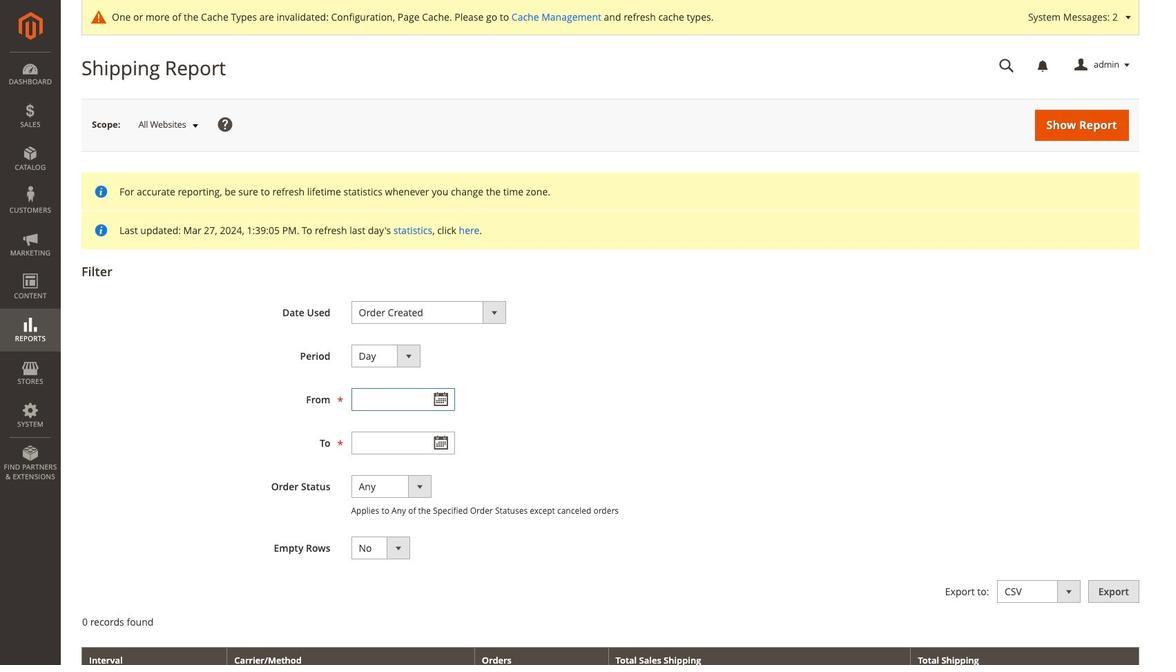 Task type: describe. For each thing, give the bounding box(es) containing it.
magento admin panel image
[[18, 12, 42, 40]]



Task type: locate. For each thing, give the bounding box(es) containing it.
None text field
[[990, 53, 1025, 77], [351, 432, 455, 455], [990, 53, 1025, 77], [351, 432, 455, 455]]

None text field
[[351, 388, 455, 411]]

menu bar
[[0, 52, 61, 489]]



